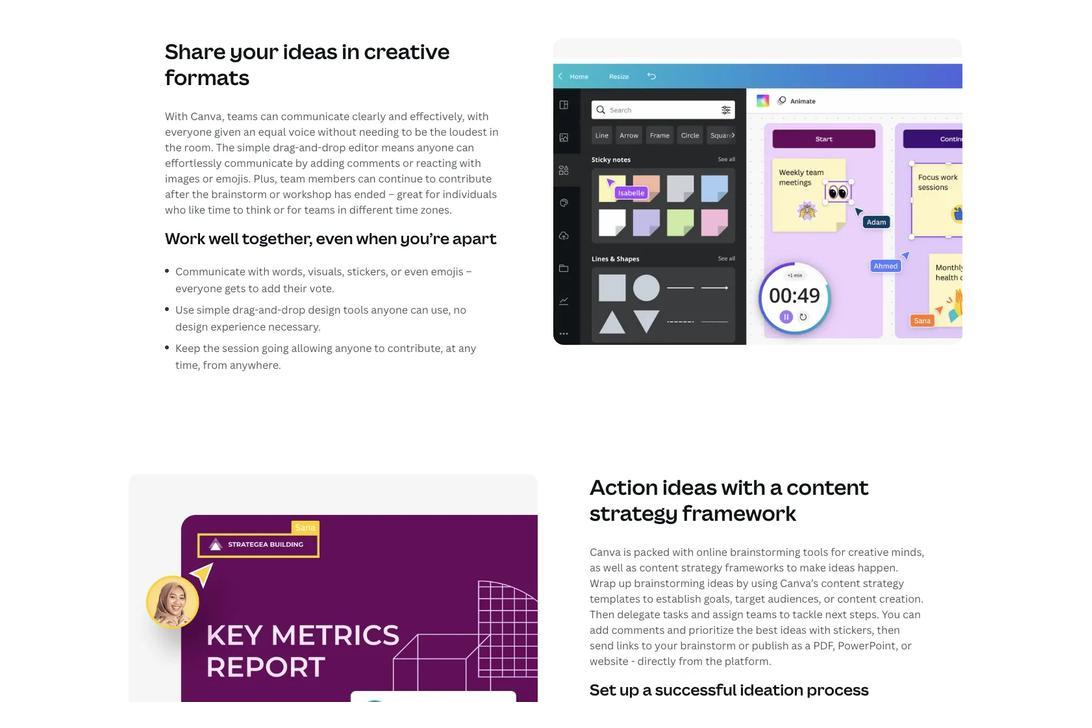 Task type: vqa. For each thing, say whether or not it's contained in the screenshot.
Star Burst 1 image
no



Task type: locate. For each thing, give the bounding box(es) containing it.
0 vertical spatial anyone
[[417, 140, 454, 154]]

for
[[425, 187, 440, 201], [287, 202, 302, 217], [831, 545, 846, 559]]

up
[[619, 576, 632, 590], [620, 678, 639, 700]]

a inside canva is packed with online brainstorming tools for creative minds, as well as content strategy frameworks to make ideas happen. wrap up brainstorming ideas by using canva's content strategy templates to establish goals, target audiences, or content creation. then delegate tasks and assign teams to tackle next steps. you can add comments and prioritize the best ideas with stickers, then send links to your brainstorm or publish as a pdf, powerpoint, or website - directly from the platform.
[[805, 638, 811, 652]]

anyone right the allowing
[[335, 341, 372, 355]]

after
[[165, 187, 189, 201]]

0 vertical spatial design
[[308, 303, 341, 317]]

0 vertical spatial even
[[316, 227, 353, 249]]

1 horizontal spatial design
[[308, 303, 341, 317]]

0 vertical spatial drop
[[322, 140, 346, 154]]

no
[[454, 303, 466, 317]]

or down plus, in the top left of the page
[[269, 187, 280, 201]]

everyone up room.
[[165, 125, 212, 139]]

by inside canva is packed with online brainstorming tools for creative minds, as well as content strategy frameworks to make ideas happen. wrap up brainstorming ideas by using canva's content strategy templates to establish goals, target audiences, or content creation. then delegate tasks and assign teams to tackle next steps. you can add comments and prioritize the best ideas with stickers, then send links to your brainstorm or publish as a pdf, powerpoint, or website - directly from the platform.
[[736, 576, 749, 590]]

drag- up the experience
[[232, 303, 258, 317]]

even left emojis
[[404, 264, 428, 279]]

1 vertical spatial even
[[404, 264, 428, 279]]

prioritize
[[689, 623, 734, 637]]

well
[[209, 227, 239, 249], [603, 560, 623, 574]]

1 vertical spatial drag-
[[232, 303, 258, 317]]

and up the prioritize
[[691, 607, 710, 621]]

work
[[165, 227, 205, 249]]

tools for for
[[803, 545, 828, 559]]

the down the prioritize
[[705, 654, 722, 668]]

0 vertical spatial everyone
[[165, 125, 212, 139]]

and up needing
[[388, 109, 407, 123]]

0 vertical spatial and-
[[299, 140, 322, 154]]

with inside 'communicate with words, visuals, stickers, or even emojis – everyone gets to add their vote.'
[[248, 264, 270, 279]]

apart
[[453, 227, 497, 249]]

to inside 'communicate with words, visuals, stickers, or even emojis – everyone gets to add their vote.'
[[248, 281, 259, 295]]

use
[[175, 303, 194, 317]]

to left contribute,
[[374, 341, 385, 355]]

1 horizontal spatial brainstorming
[[730, 545, 801, 559]]

0 horizontal spatial and
[[388, 109, 407, 123]]

0 horizontal spatial teams
[[227, 109, 258, 123]]

1 vertical spatial anyone
[[371, 303, 408, 317]]

1 vertical spatial comments
[[611, 623, 665, 637]]

0 vertical spatial strategy
[[590, 498, 678, 526]]

for up next on the right
[[831, 545, 846, 559]]

assign
[[713, 607, 744, 621]]

to
[[401, 125, 412, 139], [425, 171, 436, 186], [233, 202, 244, 217], [248, 281, 259, 295], [374, 341, 385, 355], [787, 560, 797, 574], [643, 591, 654, 606], [779, 607, 790, 621], [642, 638, 652, 652]]

0 horizontal spatial from
[[203, 358, 227, 372]]

to down reacting
[[425, 171, 436, 186]]

teams down workshop
[[304, 202, 335, 217]]

1 vertical spatial by
[[736, 576, 749, 590]]

then
[[590, 607, 615, 621]]

design down use
[[175, 319, 208, 334]]

1 horizontal spatial drag-
[[273, 140, 299, 154]]

2 horizontal spatial a
[[805, 638, 811, 652]]

send
[[590, 638, 614, 652]]

in
[[342, 37, 360, 65], [490, 125, 499, 139], [338, 202, 347, 217]]

framework
[[682, 498, 796, 526]]

as down is
[[626, 560, 637, 574]]

anyone up contribute,
[[371, 303, 408, 317]]

well up communicate
[[209, 227, 239, 249]]

as right publish
[[791, 638, 802, 652]]

a
[[770, 473, 782, 500], [805, 638, 811, 652], [643, 678, 652, 700]]

add left 'their'
[[261, 281, 281, 295]]

gets
[[225, 281, 246, 295]]

well inside canva is packed with online brainstorming tools for creative minds, as well as content strategy frameworks to make ideas happen. wrap up brainstorming ideas by using canva's content strategy templates to establish goals, target audiences, or content creation. then delegate tasks and assign teams to tackle next steps. you can add comments and prioritize the best ideas with stickers, then send links to your brainstorm or publish as a pdf, powerpoint, or website - directly from the platform.
[[603, 560, 623, 574]]

strategy down happen.
[[863, 576, 904, 590]]

from inside the keep the session going allowing anyone to contribute, at any time, from anywhere.
[[203, 358, 227, 372]]

the
[[430, 125, 447, 139], [165, 140, 182, 154], [192, 187, 209, 201], [203, 341, 220, 355], [736, 623, 753, 637], [705, 654, 722, 668]]

emojis
[[431, 264, 464, 279]]

session
[[222, 341, 259, 355]]

1 vertical spatial brainstorming
[[634, 576, 705, 590]]

teams up an
[[227, 109, 258, 123]]

1 horizontal spatial add
[[590, 623, 609, 637]]

the up effortlessly
[[165, 140, 182, 154]]

together,
[[242, 227, 313, 249]]

– right emojis
[[466, 264, 472, 279]]

by inside with canva, teams can communicate clearly and effectively, with everyone given an equal voice without needing to be the loudest in the room. the simple drag-and-drop editor means anyone can effortlessly communicate by adding comments or reacting with images or emojis. plus, team members can continue to contribute after the brainstorm or workshop has ended – great for individuals who like time to think or for teams in different time zones.
[[295, 156, 308, 170]]

and- down the voice
[[299, 140, 322, 154]]

allowing
[[291, 341, 332, 355]]

zones.
[[421, 202, 452, 217]]

communicate up the voice
[[281, 109, 350, 123]]

ideas
[[283, 37, 338, 65], [663, 473, 717, 500], [829, 560, 855, 574], [707, 576, 734, 590], [780, 623, 807, 637]]

0 horizontal spatial and-
[[258, 303, 281, 317]]

drag-
[[273, 140, 299, 154], [232, 303, 258, 317]]

1 time from the left
[[208, 202, 230, 217]]

to up directly
[[642, 638, 652, 652]]

pdf,
[[813, 638, 835, 652]]

0 vertical spatial tools
[[343, 303, 369, 317]]

keep the session going allowing anyone to contribute, at any time, from anywhere.
[[175, 341, 476, 372]]

1 horizontal spatial teams
[[304, 202, 335, 217]]

2 time from the left
[[396, 202, 418, 217]]

0 vertical spatial from
[[203, 358, 227, 372]]

0 vertical spatial add
[[261, 281, 281, 295]]

2 vertical spatial anyone
[[335, 341, 372, 355]]

strategy inside action ideas with a content strategy framework
[[590, 498, 678, 526]]

stickers, down steps.
[[833, 623, 875, 637]]

by
[[295, 156, 308, 170], [736, 576, 749, 590]]

anyone up reacting
[[417, 140, 454, 154]]

time,
[[175, 358, 200, 372]]

1 vertical spatial from
[[679, 654, 703, 668]]

everyone
[[165, 125, 212, 139], [175, 281, 222, 295]]

1 horizontal spatial by
[[736, 576, 749, 590]]

effortlessly
[[165, 156, 222, 170]]

at
[[446, 341, 456, 355]]

brainstorming up 'frameworks' on the right
[[730, 545, 801, 559]]

set up a successful ideation process
[[590, 678, 869, 700]]

communicate
[[281, 109, 350, 123], [224, 156, 293, 170]]

1 vertical spatial well
[[603, 560, 623, 574]]

from up successful
[[679, 654, 703, 668]]

the
[[216, 140, 235, 154]]

1 vertical spatial a
[[805, 638, 811, 652]]

images
[[165, 171, 200, 186]]

team
[[280, 171, 305, 186]]

drop down without in the left of the page
[[322, 140, 346, 154]]

the up like
[[192, 187, 209, 201]]

1 vertical spatial add
[[590, 623, 609, 637]]

tools inside use simple drag-and-drop design tools anyone can use, no design experience necessary.
[[343, 303, 369, 317]]

design down vote.
[[308, 303, 341, 317]]

2 vertical spatial in
[[338, 202, 347, 217]]

everyone for use
[[175, 281, 222, 295]]

and inside with canva, teams can communicate clearly and effectively, with everyone given an equal voice without needing to be the loudest in the room. the simple drag-and-drop editor means anyone can effortlessly communicate by adding comments or reacting with images or emojis. plus, team members can continue to contribute after the brainstorm or workshop has ended – great for individuals who like time to think or for teams in different time zones.
[[388, 109, 407, 123]]

0 vertical spatial teams
[[227, 109, 258, 123]]

0 horizontal spatial –
[[388, 187, 394, 201]]

needing
[[359, 125, 399, 139]]

comments
[[347, 156, 400, 170], [611, 623, 665, 637]]

0 horizontal spatial your
[[230, 37, 279, 65]]

1 horizontal spatial tools
[[803, 545, 828, 559]]

tools
[[343, 303, 369, 317], [803, 545, 828, 559]]

1 vertical spatial –
[[466, 264, 472, 279]]

your inside canva is packed with online brainstorming tools for creative minds, as well as content strategy frameworks to make ideas happen. wrap up brainstorming ideas by using canva's content strategy templates to establish goals, target audiences, or content creation. then delegate tasks and assign teams to tackle next steps. you can add comments and prioritize the best ideas with stickers, then send links to your brainstorm or publish as a pdf, powerpoint, or website - directly from the platform.
[[655, 638, 678, 652]]

1 horizontal spatial well
[[603, 560, 623, 574]]

0 vertical spatial simple
[[237, 140, 270, 154]]

comments down editor
[[347, 156, 400, 170]]

can
[[260, 109, 278, 123], [456, 140, 474, 154], [358, 171, 376, 186], [410, 303, 428, 317], [903, 607, 921, 621]]

your right 'share'
[[230, 37, 279, 65]]

0 vertical spatial comments
[[347, 156, 400, 170]]

can up 'equal'
[[260, 109, 278, 123]]

1 horizontal spatial strategy
[[681, 560, 723, 574]]

voice
[[289, 125, 315, 139]]

teams up best
[[746, 607, 777, 621]]

or up continue
[[403, 156, 414, 170]]

means
[[381, 140, 414, 154]]

by up team
[[295, 156, 308, 170]]

as up 'wrap'
[[590, 560, 601, 574]]

-
[[631, 654, 635, 668]]

to inside the keep the session going allowing anyone to contribute, at any time, from anywhere.
[[374, 341, 385, 355]]

1 vertical spatial tools
[[803, 545, 828, 559]]

effectively,
[[410, 109, 465, 123]]

can down the creation.
[[903, 607, 921, 621]]

1 vertical spatial drop
[[281, 303, 306, 317]]

2 horizontal spatial for
[[831, 545, 846, 559]]

0 vertical spatial stickers,
[[347, 264, 388, 279]]

with canva, teams can communicate clearly and effectively, with everyone given an equal voice without needing to be the loudest in the room. the simple drag-and-drop editor means anyone can effortlessly communicate by adding comments or reacting with images or emojis. plus, team members can continue to contribute after the brainstorm or workshop has ended – great for individuals who like time to think or for teams in different time zones.
[[165, 109, 499, 217]]

1 horizontal spatial –
[[466, 264, 472, 279]]

drop up necessary.
[[281, 303, 306, 317]]

0 vertical spatial creative
[[364, 37, 450, 65]]

establish
[[656, 591, 701, 606]]

to left be
[[401, 125, 412, 139]]

best
[[756, 623, 778, 637]]

or down effortlessly
[[202, 171, 213, 186]]

0 vertical spatial up
[[619, 576, 632, 590]]

0 horizontal spatial drag-
[[232, 303, 258, 317]]

editor
[[348, 140, 379, 154]]

0 vertical spatial well
[[209, 227, 239, 249]]

tools up make
[[803, 545, 828, 559]]

creative inside share your ideas in creative formats
[[364, 37, 450, 65]]

everyone down communicate
[[175, 281, 222, 295]]

0 horizontal spatial tools
[[343, 303, 369, 317]]

comments inside with canva, teams can communicate clearly and effectively, with everyone given an equal voice without needing to be the loudest in the room. the simple drag-and-drop editor means anyone can effortlessly communicate by adding comments or reacting with images or emojis. plus, team members can continue to contribute after the brainstorm or workshop has ended – great for individuals who like time to think or for teams in different time zones.
[[347, 156, 400, 170]]

– inside 'communicate with words, visuals, stickers, or even emojis – everyone gets to add their vote.'
[[466, 264, 472, 279]]

content
[[787, 473, 869, 500], [639, 560, 679, 574], [821, 576, 861, 590], [837, 591, 877, 606]]

target
[[735, 591, 765, 606]]

1 horizontal spatial brainstorm
[[680, 638, 736, 652]]

add
[[261, 281, 281, 295], [590, 623, 609, 637]]

strategy
[[590, 498, 678, 526], [681, 560, 723, 574], [863, 576, 904, 590]]

share
[[165, 37, 226, 65]]

strategy down online at the bottom right of the page
[[681, 560, 723, 574]]

workshop
[[283, 187, 332, 201]]

drop
[[322, 140, 346, 154], [281, 303, 306, 317]]

1 vertical spatial brainstorm
[[680, 638, 736, 652]]

brainstorming up establish
[[634, 576, 705, 590]]

1 horizontal spatial and-
[[299, 140, 322, 154]]

1 horizontal spatial stickers,
[[833, 623, 875, 637]]

online
[[696, 545, 727, 559]]

or down when
[[391, 264, 402, 279]]

to up delegate
[[643, 591, 654, 606]]

brainstorm down the prioritize
[[680, 638, 736, 652]]

clearly
[[352, 109, 386, 123]]

0 horizontal spatial stickers,
[[347, 264, 388, 279]]

simple inside with canva, teams can communicate clearly and effectively, with everyone given an equal voice without needing to be the loudest in the room. the simple drag-and-drop editor means anyone can effortlessly communicate by adding comments or reacting with images or emojis. plus, team members can continue to contribute after the brainstorm or workshop has ended – great for individuals who like time to think or for teams in different time zones.
[[237, 140, 270, 154]]

0 horizontal spatial comments
[[347, 156, 400, 170]]

and down tasks at the right bottom of page
[[667, 623, 686, 637]]

using
[[751, 576, 778, 590]]

communicate up plus, in the top left of the page
[[224, 156, 293, 170]]

your inside share your ideas in creative formats
[[230, 37, 279, 65]]

for inside canva is packed with online brainstorming tools for creative minds, as well as content strategy frameworks to make ideas happen. wrap up brainstorming ideas by using canva's content strategy templates to establish goals, target audiences, or content creation. then delegate tasks and assign teams to tackle next steps. you can add comments and prioritize the best ideas with stickers, then send links to your brainstorm or publish as a pdf, powerpoint, or website - directly from the platform.
[[831, 545, 846, 559]]

when
[[356, 227, 397, 249]]

add up send
[[590, 623, 609, 637]]

stickers, down when
[[347, 264, 388, 279]]

even up visuals,
[[316, 227, 353, 249]]

for up zones. at the top left
[[425, 187, 440, 201]]

brainstorm down emojis.
[[211, 187, 267, 201]]

simple
[[237, 140, 270, 154], [197, 303, 230, 317]]

drop inside with canva, teams can communicate clearly and effectively, with everyone given an equal voice without needing to be the loudest in the room. the simple drag-and-drop editor means anyone can effortlessly communicate by adding comments or reacting with images or emojis. plus, team members can continue to contribute after the brainstorm or workshop has ended – great for individuals who like time to think or for teams in different time zones.
[[322, 140, 346, 154]]

drag- down 'equal'
[[273, 140, 299, 154]]

1 vertical spatial creative
[[848, 545, 889, 559]]

2 horizontal spatial and
[[691, 607, 710, 621]]

time down "great"
[[396, 202, 418, 217]]

simple right use
[[197, 303, 230, 317]]

1 vertical spatial stickers,
[[833, 623, 875, 637]]

0 horizontal spatial creative
[[364, 37, 450, 65]]

as
[[590, 560, 601, 574], [626, 560, 637, 574], [791, 638, 802, 652]]

0 horizontal spatial strategy
[[590, 498, 678, 526]]

2 vertical spatial and
[[667, 623, 686, 637]]

the right keep on the left
[[203, 341, 220, 355]]

creation.
[[879, 591, 924, 606]]

stickers, inside canva is packed with online brainstorming tools for creative minds, as well as content strategy frameworks to make ideas happen. wrap up brainstorming ideas by using canva's content strategy templates to establish goals, target audiences, or content creation. then delegate tasks and assign teams to tackle next steps. you can add comments and prioritize the best ideas with stickers, then send links to your brainstorm or publish as a pdf, powerpoint, or website - directly from the platform.
[[833, 623, 875, 637]]

minds,
[[891, 545, 924, 559]]

0 vertical spatial brainstorm
[[211, 187, 267, 201]]

0 vertical spatial your
[[230, 37, 279, 65]]

communicate with words, visuals, stickers, or even emojis – everyone gets to add their vote.
[[175, 264, 472, 295]]

strategy up is
[[590, 498, 678, 526]]

1 vertical spatial strategy
[[681, 560, 723, 574]]

0 vertical spatial and
[[388, 109, 407, 123]]

everyone inside with canva, teams can communicate clearly and effectively, with everyone given an equal voice without needing to be the loudest in the room. the simple drag-and-drop editor means anyone can effortlessly communicate by adding comments or reacting with images or emojis. plus, team members can continue to contribute after the brainstorm or workshop has ended – great for individuals who like time to think or for teams in different time zones.
[[165, 125, 212, 139]]

anywhere.
[[230, 358, 281, 372]]

to right gets
[[248, 281, 259, 295]]

0 horizontal spatial brainstorming
[[634, 576, 705, 590]]

1 vertical spatial everyone
[[175, 281, 222, 295]]

can left use,
[[410, 303, 428, 317]]

add inside 'communicate with words, visuals, stickers, or even emojis – everyone gets to add their vote.'
[[261, 281, 281, 295]]

1 horizontal spatial drop
[[322, 140, 346, 154]]

simple down an
[[237, 140, 270, 154]]

2 vertical spatial teams
[[746, 607, 777, 621]]

your up directly
[[655, 638, 678, 652]]

tools down 'communicate with words, visuals, stickers, or even emojis – everyone gets to add their vote.'
[[343, 303, 369, 317]]

1 vertical spatial and-
[[258, 303, 281, 317]]

by up target
[[736, 576, 749, 590]]

and- up necessary.
[[258, 303, 281, 317]]

room.
[[184, 140, 214, 154]]

can up ended
[[358, 171, 376, 186]]

the down effectively,
[[430, 125, 447, 139]]

necessary.
[[268, 319, 321, 334]]

– down continue
[[388, 187, 394, 201]]

0 horizontal spatial by
[[295, 156, 308, 170]]

time right like
[[208, 202, 230, 217]]

for down workshop
[[287, 202, 302, 217]]

0 vertical spatial in
[[342, 37, 360, 65]]

up right 'set'
[[620, 678, 639, 700]]

1 horizontal spatial creative
[[848, 545, 889, 559]]

0 horizontal spatial for
[[287, 202, 302, 217]]

0 horizontal spatial a
[[643, 678, 652, 700]]

anyone inside with canva, teams can communicate clearly and effectively, with everyone given an equal voice without needing to be the loudest in the room. the simple drag-and-drop editor means anyone can effortlessly communicate by adding comments or reacting with images or emojis. plus, team members can continue to contribute after the brainstorm or workshop has ended – great for individuals who like time to think or for teams in different time zones.
[[417, 140, 454, 154]]

1 vertical spatial simple
[[197, 303, 230, 317]]

everyone inside 'communicate with words, visuals, stickers, or even emojis – everyone gets to add their vote.'
[[175, 281, 222, 295]]

teams
[[227, 109, 258, 123], [304, 202, 335, 217], [746, 607, 777, 621]]

your
[[230, 37, 279, 65], [655, 638, 678, 652]]

or up next on the right
[[824, 591, 835, 606]]

1 horizontal spatial from
[[679, 654, 703, 668]]

up up templates
[[619, 576, 632, 590]]

comments down delegate
[[611, 623, 665, 637]]

2 horizontal spatial teams
[[746, 607, 777, 621]]

0 horizontal spatial even
[[316, 227, 353, 249]]

comments inside canva is packed with online brainstorming tools for creative minds, as well as content strategy frameworks to make ideas happen. wrap up brainstorming ideas by using canva's content strategy templates to establish goals, target audiences, or content creation. then delegate tasks and assign teams to tackle next steps. you can add comments and prioritize the best ideas with stickers, then send links to your brainstorm or publish as a pdf, powerpoint, or website - directly from the platform.
[[611, 623, 665, 637]]

0 horizontal spatial simple
[[197, 303, 230, 317]]

anyone inside the keep the session going allowing anyone to contribute, at any time, from anywhere.
[[335, 341, 372, 355]]

ui - collaboration (1) image
[[129, 474, 538, 702]]

2 vertical spatial strategy
[[863, 576, 904, 590]]

1 vertical spatial your
[[655, 638, 678, 652]]

well down canva
[[603, 560, 623, 574]]

0 horizontal spatial brainstorm
[[211, 187, 267, 201]]

tools inside canva is packed with online brainstorming tools for creative minds, as well as content strategy frameworks to make ideas happen. wrap up brainstorming ideas by using canva's content strategy templates to establish goals, target audiences, or content creation. then delegate tasks and assign teams to tackle next steps. you can add comments and prioritize the best ideas with stickers, then send links to your brainstorm or publish as a pdf, powerpoint, or website - directly from the platform.
[[803, 545, 828, 559]]

2 horizontal spatial as
[[791, 638, 802, 652]]

given
[[214, 125, 241, 139]]

design
[[308, 303, 341, 317], [175, 319, 208, 334]]

1 horizontal spatial and
[[667, 623, 686, 637]]

from right time,
[[203, 358, 227, 372]]



Task type: describe. For each thing, give the bounding box(es) containing it.
templates
[[590, 591, 640, 606]]

audiences,
[[768, 591, 821, 606]]

action
[[590, 473, 658, 500]]

emojis.
[[216, 171, 251, 186]]

drag- inside use simple drag-and-drop design tools anyone can use, no design experience necessary.
[[232, 303, 258, 317]]

1 vertical spatial communicate
[[224, 156, 293, 170]]

happen.
[[858, 560, 898, 574]]

content inside action ideas with a content strategy framework
[[787, 473, 869, 500]]

teams inside canva is packed with online brainstorming tools for creative minds, as well as content strategy frameworks to make ideas happen. wrap up brainstorming ideas by using canva's content strategy templates to establish goals, target audiences, or content creation. then delegate tasks and assign teams to tackle next steps. you can add comments and prioritize the best ideas with stickers, then send links to your brainstorm or publish as a pdf, powerpoint, or website - directly from the platform.
[[746, 607, 777, 621]]

continue
[[378, 171, 423, 186]]

you're
[[400, 227, 449, 249]]

going
[[262, 341, 289, 355]]

links
[[617, 638, 639, 652]]

up inside canva is packed with online brainstorming tools for creative minds, as well as content strategy frameworks to make ideas happen. wrap up brainstorming ideas by using canva's content strategy templates to establish goals, target audiences, or content creation. then delegate tasks and assign teams to tackle next steps. you can add comments and prioritize the best ideas with stickers, then send links to your brainstorm or publish as a pdf, powerpoint, or website - directly from the platform.
[[619, 576, 632, 590]]

loudest
[[449, 125, 487, 139]]

can inside use simple drag-and-drop design tools anyone can use, no design experience necessary.
[[410, 303, 428, 317]]

set
[[590, 678, 616, 700]]

0 horizontal spatial well
[[209, 227, 239, 249]]

different
[[349, 202, 393, 217]]

brainstorm inside canva is packed with online brainstorming tools for creative minds, as well as content strategy frameworks to make ideas happen. wrap up brainstorming ideas by using canva's content strategy templates to establish goals, target audiences, or content creation. then delegate tasks and assign teams to tackle next steps. you can add comments and prioritize the best ideas with stickers, then send links to your brainstorm or publish as a pdf, powerpoint, or website - directly from the platform.
[[680, 638, 736, 652]]

0 vertical spatial communicate
[[281, 109, 350, 123]]

in inside share your ideas in creative formats
[[342, 37, 360, 65]]

– inside with canva, teams can communicate clearly and effectively, with everyone given an equal voice without needing to be the loudest in the room. the simple drag-and-drop editor means anyone can effortlessly communicate by adding comments or reacting with images or emojis. plus, team members can continue to contribute after the brainstorm or workshop has ended – great for individuals who like time to think or for teams in different time zones.
[[388, 187, 394, 201]]

use,
[[431, 303, 451, 317]]

drop inside use simple drag-and-drop design tools anyone can use, no design experience necessary.
[[281, 303, 306, 317]]

and- inside with canva, teams can communicate clearly and effectively, with everyone given an equal voice without needing to be the loudest in the room. the simple drag-and-drop editor means anyone can effortlessly communicate by adding comments or reacting with images or emojis. plus, team members can continue to contribute after the brainstorm or workshop has ended – great for individuals who like time to think or for teams in different time zones.
[[299, 140, 322, 154]]

an
[[243, 125, 256, 139]]

1 vertical spatial teams
[[304, 202, 335, 217]]

1 vertical spatial and
[[691, 607, 710, 621]]

communicate
[[175, 264, 245, 279]]

work well together, even when you're apart
[[165, 227, 497, 249]]

platform.
[[725, 654, 771, 668]]

canva is packed with online brainstorming tools for creative minds, as well as content strategy frameworks to make ideas happen. wrap up brainstorming ideas by using canva's content strategy templates to establish goals, target audiences, or content creation. then delegate tasks and assign teams to tackle next steps. you can add comments and prioritize the best ideas with stickers, then send links to your brainstorm or publish as a pdf, powerpoint, or website - directly from the platform.
[[590, 545, 924, 668]]

contribute
[[438, 171, 492, 186]]

0 horizontal spatial as
[[590, 560, 601, 574]]

steps.
[[850, 607, 879, 621]]

the inside the keep the session going allowing anyone to contribute, at any time, from anywhere.
[[203, 341, 220, 355]]

has
[[334, 187, 352, 201]]

drag- inside with canva, teams can communicate clearly and effectively, with everyone given an equal voice without needing to be the loudest in the room. the simple drag-and-drop editor means anyone can effortlessly communicate by adding comments or reacting with images or emojis. plus, team members can continue to contribute after the brainstorm or workshop has ended – great for individuals who like time to think or for teams in different time zones.
[[273, 140, 299, 154]]

ideas inside share your ideas in creative formats
[[283, 37, 338, 65]]

without
[[318, 125, 356, 139]]

everyone for work
[[165, 125, 212, 139]]

ui - whiteboards image
[[553, 38, 963, 345]]

publish
[[752, 638, 789, 652]]

or up platform.
[[738, 638, 749, 652]]

with inside action ideas with a content strategy framework
[[721, 473, 766, 500]]

anyone inside use simple drag-and-drop design tools anyone can use, no design experience necessary.
[[371, 303, 408, 317]]

stickers, inside 'communicate with words, visuals, stickers, or even emojis – everyone gets to add their vote.'
[[347, 264, 388, 279]]

canva
[[590, 545, 621, 559]]

share your ideas in creative formats
[[165, 37, 450, 91]]

to down audiences,
[[779, 607, 790, 621]]

formats
[[165, 63, 249, 91]]

great
[[397, 187, 423, 201]]

successful
[[655, 678, 737, 700]]

keep
[[175, 341, 200, 355]]

adding
[[310, 156, 344, 170]]

individuals
[[443, 187, 497, 201]]

like
[[188, 202, 205, 217]]

their
[[283, 281, 307, 295]]

think
[[246, 202, 271, 217]]

reacting
[[416, 156, 457, 170]]

or inside 'communicate with words, visuals, stickers, or even emojis – everyone gets to add their vote.'
[[391, 264, 402, 279]]

frameworks
[[725, 560, 784, 574]]

0 horizontal spatial design
[[175, 319, 208, 334]]

and- inside use simple drag-and-drop design tools anyone can use, no design experience necessary.
[[258, 303, 281, 317]]

add inside canva is packed with online brainstorming tools for creative minds, as well as content strategy frameworks to make ideas happen. wrap up brainstorming ideas by using canva's content strategy templates to establish goals, target audiences, or content creation. then delegate tasks and assign teams to tackle next steps. you can add comments and prioritize the best ideas with stickers, then send links to your brainstorm or publish as a pdf, powerpoint, or website - directly from the platform.
[[590, 623, 609, 637]]

can inside canva is packed with online brainstorming tools for creative minds, as well as content strategy frameworks to make ideas happen. wrap up brainstorming ideas by using canva's content strategy templates to establish goals, target audiences, or content creation. then delegate tasks and assign teams to tackle next steps. you can add comments and prioritize the best ideas with stickers, then send links to your brainstorm or publish as a pdf, powerpoint, or website - directly from the platform.
[[903, 607, 921, 621]]

ended
[[354, 187, 386, 201]]

words,
[[272, 264, 305, 279]]

tasks
[[663, 607, 689, 621]]

canva's
[[780, 576, 819, 590]]

or right the 'powerpoint,'
[[901, 638, 912, 652]]

who
[[165, 202, 186, 217]]

ideation
[[740, 678, 804, 700]]

brainstorm inside with canva, teams can communicate clearly and effectively, with everyone given an equal voice without needing to be the loudest in the room. the simple drag-and-drop editor means anyone can effortlessly communicate by adding comments or reacting with images or emojis. plus, team members can continue to contribute after the brainstorm or workshop has ended – great for individuals who like time to think or for teams in different time zones.
[[211, 187, 267, 201]]

packed
[[634, 545, 670, 559]]

canva,
[[191, 109, 225, 123]]

even inside 'communicate with words, visuals, stickers, or even emojis – everyone gets to add their vote.'
[[404, 264, 428, 279]]

make
[[800, 560, 826, 574]]

can down loudest
[[456, 140, 474, 154]]

0 vertical spatial brainstorming
[[730, 545, 801, 559]]

action ideas with a content strategy framework
[[590, 473, 869, 526]]

members
[[308, 171, 355, 186]]

vote.
[[310, 281, 334, 295]]

is
[[623, 545, 631, 559]]

ideas inside action ideas with a content strategy framework
[[663, 473, 717, 500]]

then
[[877, 623, 900, 637]]

directly
[[638, 654, 676, 668]]

from inside canva is packed with online brainstorming tools for creative minds, as well as content strategy frameworks to make ideas happen. wrap up brainstorming ideas by using canva's content strategy templates to establish goals, target audiences, or content creation. then delegate tasks and assign teams to tackle next steps. you can add comments and prioritize the best ideas with stickers, then send links to your brainstorm or publish as a pdf, powerpoint, or website - directly from the platform.
[[679, 654, 703, 668]]

with
[[165, 109, 188, 123]]

powerpoint,
[[838, 638, 899, 652]]

delegate
[[617, 607, 660, 621]]

to left think at the top
[[233, 202, 244, 217]]

next
[[825, 607, 847, 621]]

goals,
[[704, 591, 733, 606]]

2 vertical spatial a
[[643, 678, 652, 700]]

2 horizontal spatial strategy
[[863, 576, 904, 590]]

1 vertical spatial up
[[620, 678, 639, 700]]

creative inside canva is packed with online brainstorming tools for creative minds, as well as content strategy frameworks to make ideas happen. wrap up brainstorming ideas by using canva's content strategy templates to establish goals, target audiences, or content creation. then delegate tasks and assign teams to tackle next steps. you can add comments and prioritize the best ideas with stickers, then send links to your brainstorm or publish as a pdf, powerpoint, or website - directly from the platform.
[[848, 545, 889, 559]]

tools for anyone
[[343, 303, 369, 317]]

website
[[590, 654, 629, 668]]

tackle
[[793, 607, 823, 621]]

experience
[[211, 319, 266, 334]]

a inside action ideas with a content strategy framework
[[770, 473, 782, 500]]

visuals,
[[308, 264, 345, 279]]

use simple drag-and-drop design tools anyone can use, no design experience necessary.
[[175, 303, 466, 334]]

1 vertical spatial for
[[287, 202, 302, 217]]

1 vertical spatial in
[[490, 125, 499, 139]]

0 vertical spatial for
[[425, 187, 440, 201]]

wrap
[[590, 576, 616, 590]]

1 horizontal spatial as
[[626, 560, 637, 574]]

contribute,
[[387, 341, 443, 355]]

the left best
[[736, 623, 753, 637]]

to up canva's
[[787, 560, 797, 574]]

or right think at the top
[[274, 202, 284, 217]]

simple inside use simple drag-and-drop design tools anyone can use, no design experience necessary.
[[197, 303, 230, 317]]

you
[[882, 607, 900, 621]]

be
[[415, 125, 427, 139]]



